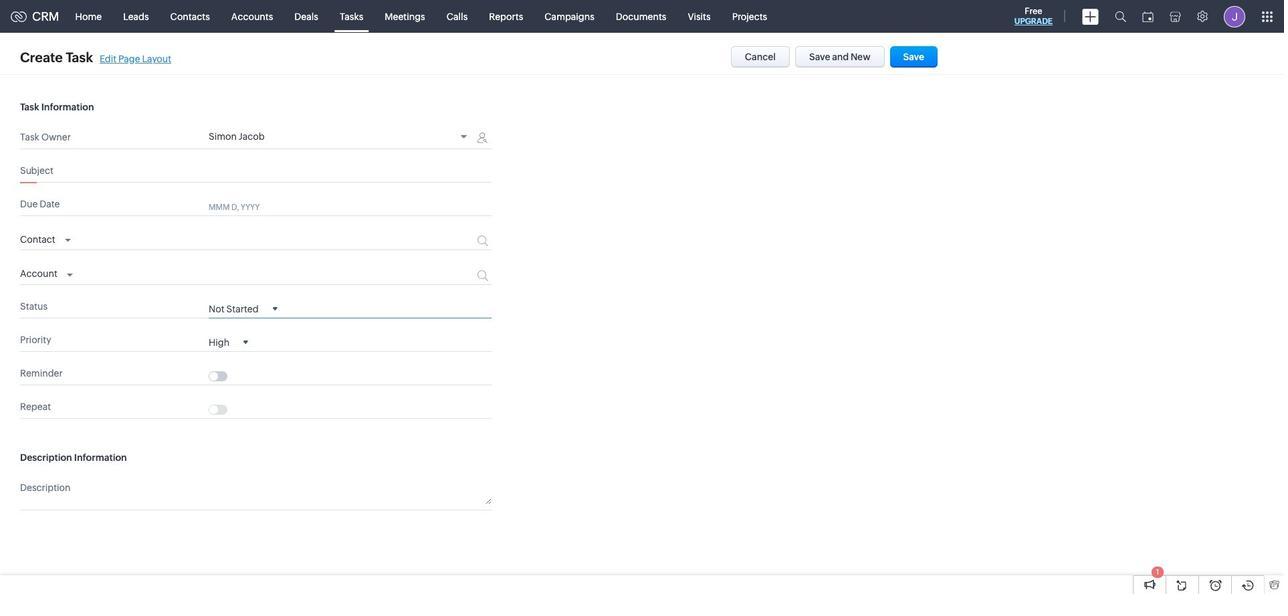 Task type: describe. For each thing, give the bounding box(es) containing it.
create menu image
[[1083, 8, 1100, 24]]

search image
[[1116, 11, 1127, 22]]

logo image
[[11, 11, 27, 22]]

profile image
[[1225, 6, 1246, 27]]

profile element
[[1217, 0, 1254, 32]]

search element
[[1108, 0, 1135, 33]]



Task type: locate. For each thing, give the bounding box(es) containing it.
mmm d, yyyy text field
[[209, 201, 449, 212]]

calendar image
[[1143, 11, 1154, 22]]

None button
[[731, 46, 790, 68], [796, 46, 885, 68], [890, 46, 938, 68], [731, 46, 790, 68], [796, 46, 885, 68], [890, 46, 938, 68]]

None text field
[[209, 480, 492, 504]]

create menu element
[[1075, 0, 1108, 32]]

None field
[[209, 131, 472, 144], [20, 230, 71, 247], [20, 265, 73, 281], [209, 303, 277, 314], [209, 336, 248, 348], [209, 131, 472, 144], [20, 230, 71, 247], [20, 265, 73, 281], [209, 303, 277, 314], [209, 336, 248, 348]]



Task type: vqa. For each thing, say whether or not it's contained in the screenshot.
the Search element
yes



